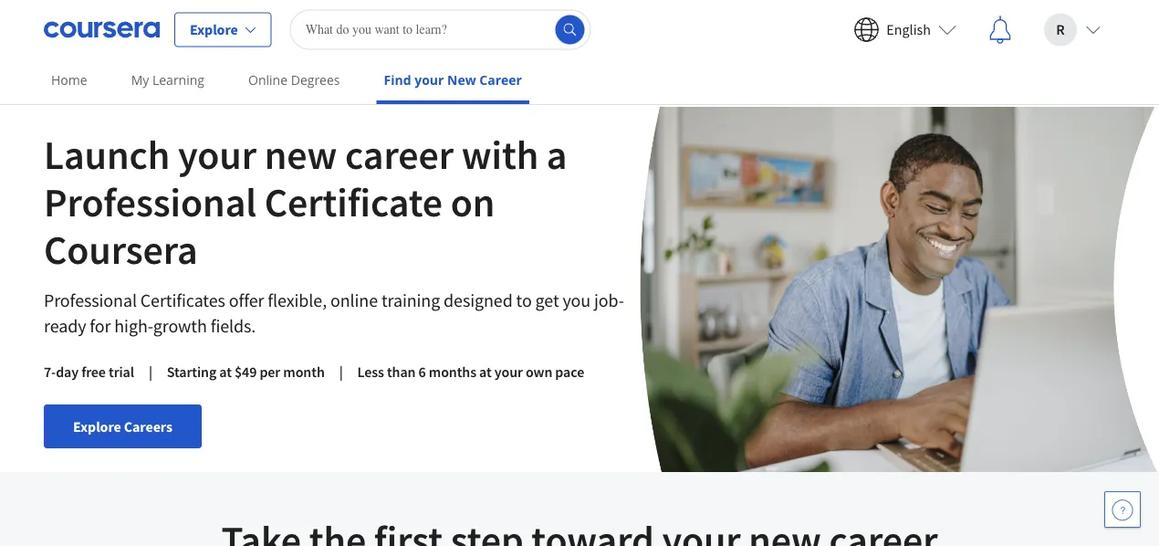 Task type: describe. For each thing, give the bounding box(es) containing it.
trial | starting
[[109, 363, 217, 381]]

online
[[330, 289, 378, 312]]

my learning
[[131, 71, 205, 89]]

job-
[[595, 289, 624, 312]]

new
[[265, 129, 337, 179]]

pace
[[556, 363, 585, 381]]

explore careers link
[[44, 405, 202, 448]]

r
[[1057, 21, 1065, 39]]

online
[[248, 71, 288, 89]]

growth
[[153, 315, 207, 337]]

6
[[419, 363, 426, 381]]

explore for explore
[[190, 21, 238, 39]]

careers
[[124, 417, 173, 436]]

explore careers
[[73, 417, 173, 436]]

designed
[[444, 289, 513, 312]]

new
[[447, 71, 476, 89]]

explore button
[[174, 12, 272, 47]]

months
[[429, 363, 477, 381]]

per
[[260, 363, 281, 381]]

coursera
[[44, 224, 198, 274]]

$49
[[235, 363, 257, 381]]

2 horizontal spatial your
[[495, 363, 523, 381]]

7-
[[44, 363, 56, 381]]

career
[[345, 129, 454, 179]]

home
[[51, 71, 87, 89]]

flexible,
[[268, 289, 327, 312]]

offer
[[229, 289, 264, 312]]

for
[[90, 315, 111, 337]]

7-day free trial | starting at $49 per month | less than 6 months at your own pace
[[44, 363, 585, 381]]

find your new career
[[384, 71, 522, 89]]

day
[[56, 363, 79, 381]]

english
[[887, 21, 931, 39]]

training
[[382, 289, 440, 312]]

professional certificates offer flexible, online training designed to get you job- ready for high-growth fields.
[[44, 289, 624, 337]]

r button
[[1030, 0, 1116, 59]]

learning
[[152, 71, 205, 89]]

online degrees link
[[241, 59, 347, 100]]

get
[[536, 289, 559, 312]]

help center image
[[1112, 499, 1134, 521]]

english button
[[840, 0, 972, 59]]

free
[[81, 363, 106, 381]]

my
[[131, 71, 149, 89]]



Task type: locate. For each thing, give the bounding box(es) containing it.
you
[[563, 289, 591, 312]]

launch
[[44, 129, 170, 179]]

0 horizontal spatial at
[[219, 363, 232, 381]]

launch your new career with a professional certificate on coursera
[[44, 129, 568, 274]]

your right find
[[415, 71, 444, 89]]

1 horizontal spatial your
[[415, 71, 444, 89]]

find your new career link
[[377, 59, 530, 104]]

at right months
[[480, 363, 492, 381]]

month | less
[[283, 363, 384, 381]]

2 professional from the top
[[44, 289, 137, 312]]

0 vertical spatial professional
[[44, 176, 257, 227]]

high-
[[114, 315, 153, 337]]

explore
[[190, 21, 238, 39], [73, 417, 121, 436]]

on
[[451, 176, 495, 227]]

explore left careers
[[73, 417, 121, 436]]

your inside launch your new career with a professional certificate on coursera
[[178, 129, 257, 179]]

at
[[219, 363, 232, 381], [480, 363, 492, 381]]

2 at from the left
[[480, 363, 492, 381]]

0 vertical spatial your
[[415, 71, 444, 89]]

than
[[387, 363, 416, 381]]

1 at from the left
[[219, 363, 232, 381]]

career
[[480, 71, 522, 89]]

own
[[526, 363, 553, 381]]

certificate
[[265, 176, 443, 227]]

None search field
[[290, 10, 591, 50]]

1 vertical spatial your
[[178, 129, 257, 179]]

explore up learning
[[190, 21, 238, 39]]

with
[[462, 129, 539, 179]]

1 vertical spatial professional
[[44, 289, 137, 312]]

1 horizontal spatial explore
[[190, 21, 238, 39]]

degrees
[[291, 71, 340, 89]]

to
[[516, 289, 532, 312]]

professional inside professional certificates offer flexible, online training designed to get you job- ready for high-growth fields.
[[44, 289, 137, 312]]

certificates
[[140, 289, 225, 312]]

ready
[[44, 315, 86, 337]]

your inside find your new career link
[[415, 71, 444, 89]]

find
[[384, 71, 411, 89]]

professional
[[44, 176, 257, 227], [44, 289, 137, 312]]

your left new
[[178, 129, 257, 179]]

1 horizontal spatial at
[[480, 363, 492, 381]]

0 horizontal spatial explore
[[73, 417, 121, 436]]

a
[[547, 129, 568, 179]]

0 horizontal spatial your
[[178, 129, 257, 179]]

0 vertical spatial explore
[[190, 21, 238, 39]]

coursera image
[[44, 15, 160, 44]]

1 professional from the top
[[44, 176, 257, 227]]

your for new
[[415, 71, 444, 89]]

at left $49
[[219, 363, 232, 381]]

explore inside dropdown button
[[190, 21, 238, 39]]

2 vertical spatial your
[[495, 363, 523, 381]]

What do you want to learn? text field
[[290, 10, 591, 50]]

home link
[[44, 59, 95, 100]]

your left own
[[495, 363, 523, 381]]

my learning link
[[124, 59, 212, 100]]

professional inside launch your new career with a professional certificate on coursera
[[44, 176, 257, 227]]

your for new
[[178, 129, 257, 179]]

1 vertical spatial explore
[[73, 417, 121, 436]]

explore for explore careers
[[73, 417, 121, 436]]

online degrees
[[248, 71, 340, 89]]

fields.
[[211, 315, 256, 337]]

your
[[415, 71, 444, 89], [178, 129, 257, 179], [495, 363, 523, 381]]



Task type: vqa. For each thing, say whether or not it's contained in the screenshot.
your
yes



